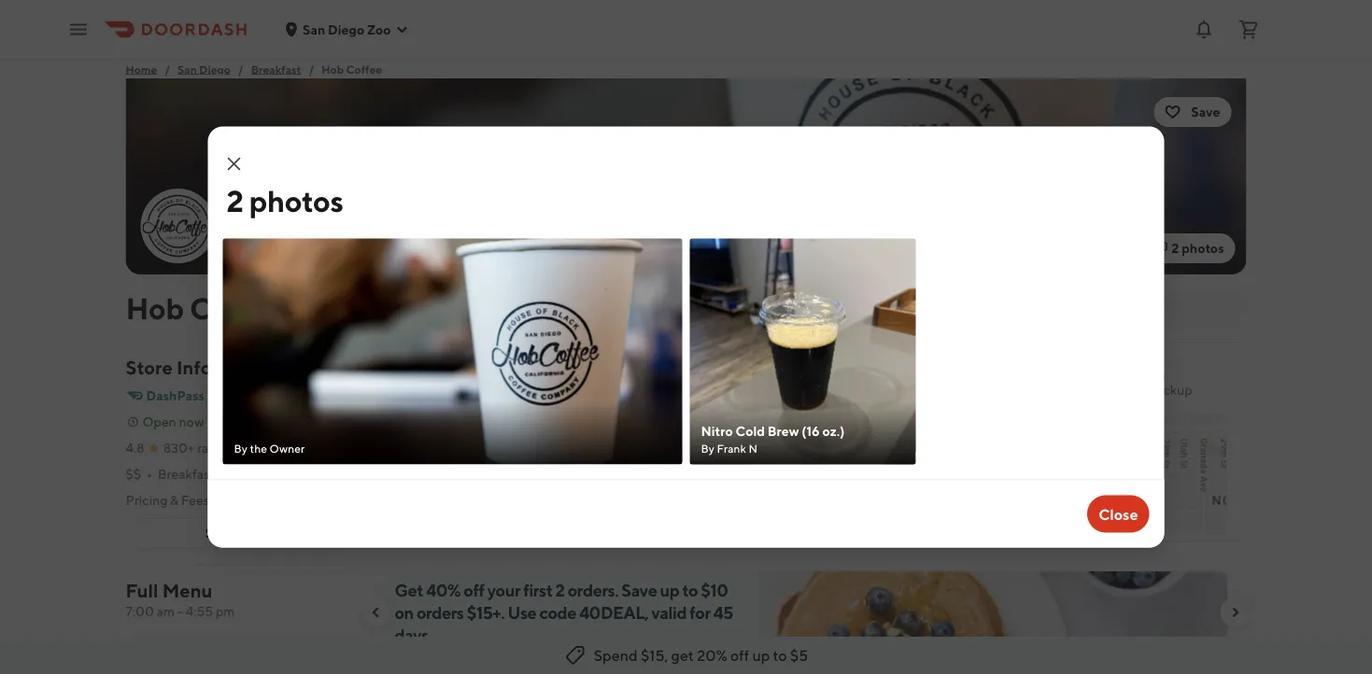 Task type: vqa. For each thing, say whether or not it's contained in the screenshot.
rightmost "San"
yes



Task type: describe. For each thing, give the bounding box(es) containing it.
up inside pick up this order at: 3752 park boulevard
[[418, 415, 436, 433]]

2 photos inside button
[[1172, 241, 1224, 256]]

at:
[[509, 415, 527, 433]]

to inside get 40% off your first 2 orders. save up to $10 on orders $15+.  use code 40deal, valid for 45 days
[[683, 580, 698, 600]]

1 horizontal spatial to
[[773, 647, 787, 665]]

pick up this order at: 3752 park boulevard
[[384, 415, 527, 457]]

nitro
[[701, 423, 733, 439]]

0 vertical spatial coffee
[[346, 63, 382, 76]]

Item Search search field
[[978, 298, 1232, 319]]

2 inside 2 photos dialog
[[227, 184, 243, 219]]

notification bell image
[[1193, 18, 1215, 41]]

$15,
[[641, 647, 668, 665]]

1 vertical spatial coffee
[[190, 291, 283, 326]]

1 horizontal spatial san
[[303, 21, 325, 37]]

store info
[[126, 357, 212, 379]]

get
[[671, 647, 694, 665]]

min for 13
[[1141, 366, 1166, 384]]

closes at 4:55 pm
[[221, 414, 329, 430]]

fees
[[181, 493, 209, 508]]

oz.)
[[823, 423, 845, 439]]

$15+.
[[467, 603, 505, 623]]

orders.
[[568, 580, 619, 600]]

pick
[[384, 415, 415, 433]]

$10
[[701, 580, 728, 600]]

4:55 inside "full menu 7:00 am - 4:55 pm"
[[186, 604, 213, 619]]

frank
[[717, 442, 747, 455]]

dashpass
[[146, 388, 204, 404]]

13 min ready for pickup
[[1097, 366, 1193, 398]]

this
[[439, 415, 465, 433]]

0.8
[[255, 441, 275, 456]]

$$
[[126, 467, 141, 482]]

1 / from the left
[[165, 63, 170, 76]]

for inside get 40% off your first 2 orders. save up to $10 on orders $15+.  use code 40deal, valid for 45 days
[[690, 603, 711, 623]]

2 vertical spatial up
[[752, 647, 770, 665]]

7:00
[[126, 604, 154, 619]]

pricing & fees see more
[[126, 493, 263, 541]]

2 / from the left
[[238, 63, 244, 76]]

0 vertical spatial •
[[243, 441, 249, 456]]

min for 6
[[414, 464, 436, 479]]

mi
[[277, 441, 292, 456]]

pm
[[308, 414, 329, 430]]

close store images image
[[223, 153, 245, 175]]

san diego link
[[178, 60, 231, 78]]

1 vertical spatial diego
[[199, 63, 231, 76]]

valid
[[652, 603, 687, 623]]

save inside get 40% off your first 2 orders. save up to $10 on orders $15+.  use code 40deal, valid for 45 days
[[622, 580, 657, 600]]

pickup
[[1152, 383, 1193, 398]]

san diego zoo button
[[284, 21, 410, 37]]

20%
[[697, 647, 728, 665]]

park
[[421, 440, 452, 457]]

map region
[[393, 380, 1350, 619]]

home link
[[126, 60, 157, 78]]

order methods option group
[[384, 365, 536, 395]]

0 vertical spatial 4:55
[[278, 414, 305, 430]]

see more button
[[127, 519, 341, 548]]

6
[[403, 464, 411, 479]]

breakfast
[[251, 63, 301, 76]]

your
[[487, 580, 521, 600]]

san diego zoo
[[303, 21, 391, 37]]

get 40% off your first 2 orders. save up to $10 on orders $15+.  use code 40deal, valid for 45 days
[[395, 580, 733, 645]]

info
[[176, 357, 212, 379]]

close
[[1099, 505, 1138, 523]]

Pickup radio
[[464, 365, 536, 395]]

$5
[[790, 647, 808, 665]]

pricing & fees button
[[126, 491, 228, 510]]

Delivery radio
[[384, 365, 476, 395]]

home
[[126, 63, 157, 76]]

group
[[562, 372, 601, 388]]

full
[[126, 580, 158, 602]]

2 inside get 40% off your first 2 orders. save up to $10 on orders $15+.  use code 40deal, valid for 45 days
[[556, 580, 565, 600]]

full menu 7:00 am - 4:55 pm
[[126, 580, 235, 619]]

3752
[[384, 440, 418, 457]]

see
[[205, 526, 228, 541]]

3752 park boulevard link
[[384, 440, 525, 457]]

close button
[[1088, 496, 1150, 533]]

40deal,
[[579, 603, 649, 623]]

group order
[[562, 372, 641, 388]]

save button
[[1154, 97, 1232, 127]]



Task type: locate. For each thing, give the bounding box(es) containing it.
4.8
[[126, 441, 144, 456]]

4:55 right at
[[278, 414, 305, 430]]

pricing
[[126, 493, 168, 508]]

up left the $5
[[752, 647, 770, 665]]

min inside 13 min ready for pickup
[[1141, 366, 1166, 384]]

0 items, open order cart image
[[1238, 18, 1260, 41]]

0 vertical spatial up
[[418, 415, 436, 433]]

up left this
[[418, 415, 436, 433]]

1 horizontal spatial photos
[[1182, 241, 1224, 256]]

order
[[604, 372, 641, 388]]

1 horizontal spatial up
[[660, 580, 680, 600]]

0 vertical spatial photos
[[249, 184, 343, 219]]

use
[[508, 603, 537, 623]]

for right ready
[[1133, 383, 1150, 398]]

to left $10
[[683, 580, 698, 600]]

for inside 13 min ready for pickup
[[1133, 383, 1150, 398]]

off right the 20%
[[731, 647, 749, 665]]

/ left breakfast
[[238, 63, 244, 76]]

(16
[[802, 423, 820, 439]]

1 vertical spatial 4:55
[[186, 604, 213, 619]]

0 vertical spatial save
[[1192, 104, 1221, 120]]

pm
[[216, 604, 235, 619]]

order
[[468, 415, 506, 433]]

1 vertical spatial •
[[147, 467, 152, 482]]

menu
[[162, 580, 213, 602]]

by left the
[[234, 442, 248, 455]]

diego left "zoo"
[[328, 21, 365, 37]]

/ right the breakfast link
[[309, 63, 314, 76]]

1 horizontal spatial hob
[[322, 63, 344, 76]]

san
[[303, 21, 325, 37], [178, 63, 197, 76]]

coffee down "zoo"
[[346, 63, 382, 76]]

1 vertical spatial san
[[178, 63, 197, 76]]

1 horizontal spatial for
[[1133, 383, 1150, 398]]

1 vertical spatial off
[[731, 647, 749, 665]]

1 vertical spatial min
[[414, 464, 436, 479]]

2 down close store images
[[227, 184, 243, 219]]

boulevard
[[455, 440, 525, 457]]

diego
[[328, 21, 365, 37], [199, 63, 231, 76]]

0 vertical spatial min
[[1141, 366, 1166, 384]]

for
[[1133, 383, 1150, 398], [690, 603, 711, 623]]

1 by from the left
[[234, 442, 248, 455]]

more
[[231, 526, 263, 541]]

breakfast link
[[251, 60, 301, 78]]

/
[[165, 63, 170, 76], [238, 63, 244, 76], [309, 63, 314, 76]]

2 by from the left
[[701, 442, 715, 455]]

next button of carousel image
[[1228, 605, 1243, 620]]

off up $15+.
[[464, 580, 484, 600]]

0 horizontal spatial 2
[[227, 184, 243, 219]]

0 horizontal spatial up
[[418, 415, 436, 433]]

save inside button
[[1192, 104, 1221, 120]]

0 vertical spatial diego
[[328, 21, 365, 37]]

spend
[[594, 647, 638, 665]]

0.8 mi
[[255, 441, 292, 456]]

2 photos button
[[1142, 234, 1236, 263]]

1 vertical spatial save
[[622, 580, 657, 600]]

hob
[[322, 63, 344, 76], [126, 291, 184, 326]]

0 horizontal spatial /
[[165, 63, 170, 76]]

0 vertical spatial for
[[1133, 383, 1150, 398]]

2 photos
[[227, 184, 343, 219], [1172, 241, 1224, 256]]

• left the
[[243, 441, 249, 456]]

1 vertical spatial up
[[660, 580, 680, 600]]

&
[[170, 493, 179, 508]]

1 vertical spatial 2 photos
[[1172, 241, 1224, 256]]

1 horizontal spatial save
[[1192, 104, 1221, 120]]

hob down san diego zoo
[[322, 63, 344, 76]]

photos inside dialog
[[249, 184, 343, 219]]

0 vertical spatial off
[[464, 580, 484, 600]]

ratings
[[197, 441, 238, 456]]

40%
[[426, 580, 461, 600]]

previous button of carousel image
[[369, 605, 384, 620]]

san right home link
[[178, 63, 197, 76]]

on
[[395, 603, 414, 623]]

$$ • breakfast, coffee
[[126, 467, 261, 482]]

code
[[540, 603, 576, 623]]

am
[[157, 604, 175, 619]]

• right $$
[[147, 467, 152, 482]]

by down nitro
[[701, 442, 715, 455]]

first
[[523, 580, 553, 600]]

0 vertical spatial 2 photos
[[227, 184, 343, 219]]

at
[[263, 414, 275, 430]]

2 right the first
[[556, 580, 565, 600]]

coffee
[[346, 63, 382, 76], [190, 291, 283, 326], [220, 467, 261, 482]]

closes
[[221, 414, 261, 430]]

hob coffee
[[126, 291, 283, 326]]

/ right home link
[[165, 63, 170, 76]]

for left 45
[[690, 603, 711, 623]]

2 photos dialog
[[208, 127, 1165, 548]]

1 horizontal spatial 2 photos
[[1172, 241, 1224, 256]]

home / san diego / breakfast / hob coffee
[[126, 63, 382, 76]]

1 horizontal spatial by
[[701, 442, 715, 455]]

ready
[[1097, 383, 1131, 398]]

up up valid
[[660, 580, 680, 600]]

0 horizontal spatial san
[[178, 63, 197, 76]]

0 horizontal spatial to
[[683, 580, 698, 600]]

to left the $5
[[773, 647, 787, 665]]

0 horizontal spatial 2 photos
[[227, 184, 343, 219]]

0 horizontal spatial 4:55
[[186, 604, 213, 619]]

by inside nitro cold brew (16 oz.) by frank n
[[701, 442, 715, 455]]

3 / from the left
[[309, 63, 314, 76]]

0 vertical spatial 2
[[227, 184, 243, 219]]

0 vertical spatial hob
[[322, 63, 344, 76]]

1 horizontal spatial off
[[731, 647, 749, 665]]

san left "zoo"
[[303, 21, 325, 37]]

6 min
[[403, 464, 436, 479]]

0 horizontal spatial hob
[[126, 291, 184, 326]]

save up 40deal,
[[622, 580, 657, 600]]

1 vertical spatial for
[[690, 603, 711, 623]]

1 horizontal spatial /
[[238, 63, 244, 76]]

0 horizontal spatial save
[[622, 580, 657, 600]]

save
[[1192, 104, 1221, 120], [622, 580, 657, 600]]

830+ ratings •
[[163, 441, 249, 456]]

open now
[[142, 414, 204, 430]]

open menu image
[[67, 18, 90, 41]]

min right "13"
[[1141, 366, 1166, 384]]

1 horizontal spatial min
[[1141, 366, 1166, 384]]

4:55
[[278, 414, 305, 430], [186, 604, 213, 619]]

spend $15, get 20% off up to $5
[[594, 647, 808, 665]]

1 vertical spatial photos
[[1182, 241, 1224, 256]]

owner
[[270, 442, 305, 455]]

orders
[[417, 603, 464, 623]]

-
[[177, 604, 183, 619]]

hob coffee image
[[126, 78, 1247, 275], [142, 191, 213, 262]]

delivery
[[399, 372, 450, 388]]

0 horizontal spatial for
[[690, 603, 711, 623]]

1 horizontal spatial •
[[243, 441, 249, 456]]

coffee up the info
[[190, 291, 283, 326]]

0 horizontal spatial min
[[414, 464, 436, 479]]

days
[[395, 625, 429, 645]]

0 horizontal spatial diego
[[199, 63, 231, 76]]

2 vertical spatial 2
[[556, 580, 565, 600]]

2 horizontal spatial 2
[[1172, 241, 1179, 256]]

13
[[1124, 366, 1138, 384]]

by the owner
[[234, 442, 305, 455]]

now
[[179, 414, 204, 430]]

830+
[[163, 441, 195, 456]]

2 photos inside dialog
[[227, 184, 343, 219]]

45
[[714, 603, 733, 623]]

brew
[[768, 423, 799, 439]]

store
[[126, 357, 173, 379]]

breakfast,
[[158, 467, 218, 482]]

the
[[250, 442, 267, 455]]

select promotional banner element
[[765, 654, 847, 675]]

by
[[234, 442, 248, 455], [701, 442, 715, 455]]

off inside get 40% off your first 2 orders. save up to $10 on orders $15+.  use code 40deal, valid for 45 days
[[464, 580, 484, 600]]

n
[[749, 442, 758, 455]]

0 vertical spatial to
[[683, 580, 698, 600]]

0 horizontal spatial by
[[234, 442, 248, 455]]

1 vertical spatial hob
[[126, 291, 184, 326]]

pickup
[[479, 372, 521, 388]]

1 horizontal spatial diego
[[328, 21, 365, 37]]

nitro cold brew (16 oz.) by frank n
[[701, 423, 845, 455]]

min right 6 at left bottom
[[414, 464, 436, 479]]

4:55 right -
[[186, 604, 213, 619]]

2 horizontal spatial /
[[309, 63, 314, 76]]

1 vertical spatial to
[[773, 647, 787, 665]]

min
[[1141, 366, 1166, 384], [414, 464, 436, 479]]

up inside get 40% off your first 2 orders. save up to $10 on orders $15+.  use code 40deal, valid for 45 days
[[660, 580, 680, 600]]

cold
[[736, 423, 765, 439]]

2 horizontal spatial up
[[752, 647, 770, 665]]

2 inside 2 photos button
[[1172, 241, 1179, 256]]

1 vertical spatial 2
[[1172, 241, 1179, 256]]

get
[[395, 580, 423, 600]]

photos
[[249, 184, 343, 219], [1182, 241, 1224, 256]]

1 horizontal spatial 4:55
[[278, 414, 305, 430]]

photos inside button
[[1182, 241, 1224, 256]]

group order button
[[551, 365, 652, 395]]

2 vertical spatial coffee
[[220, 467, 261, 482]]

diego left breakfast
[[199, 63, 231, 76]]

off
[[464, 580, 484, 600], [731, 647, 749, 665]]

save down notification bell image
[[1192, 104, 1221, 120]]

coffee down the
[[220, 467, 261, 482]]

1 horizontal spatial 2
[[556, 580, 565, 600]]

0 horizontal spatial photos
[[249, 184, 343, 219]]

hob up store
[[126, 291, 184, 326]]

2 up item search search box
[[1172, 241, 1179, 256]]

0 horizontal spatial off
[[464, 580, 484, 600]]

open
[[142, 414, 176, 430]]

0 horizontal spatial •
[[147, 467, 152, 482]]

0 vertical spatial san
[[303, 21, 325, 37]]



